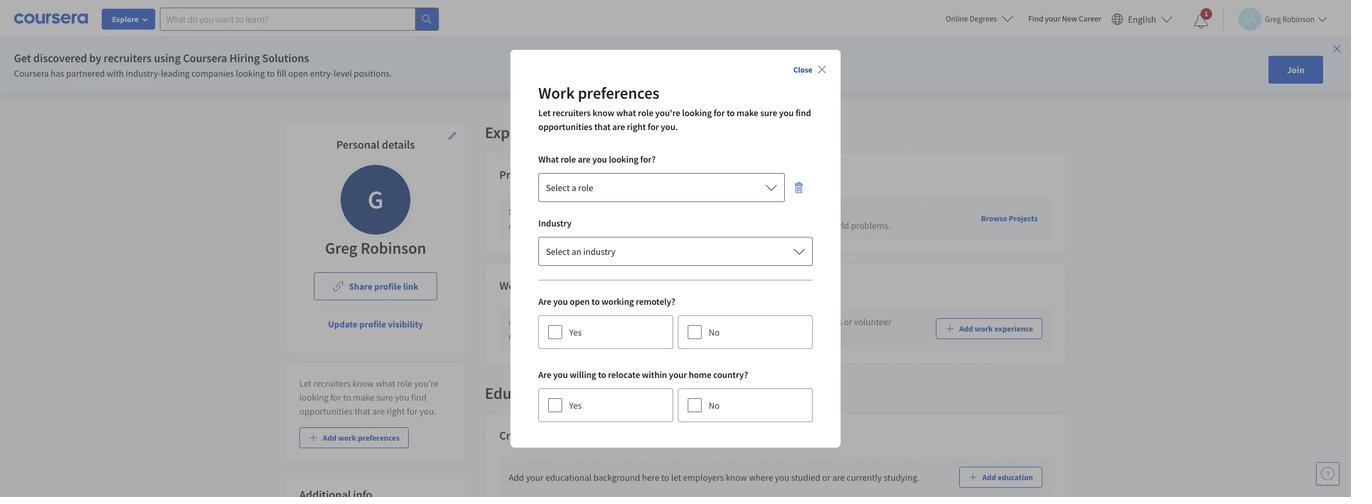 Task type: describe. For each thing, give the bounding box(es) containing it.
can
[[766, 316, 780, 328]]

has
[[51, 67, 64, 79]]

no for are you willing to relocate within your home country?
[[709, 400, 720, 411]]

solutions
[[262, 51, 309, 65]]

employers
[[683, 472, 724, 484]]

select an industry
[[546, 246, 616, 257]]

add work preferences
[[323, 433, 400, 444]]

skills
[[571, 206, 592, 217]]

preferences inside button
[[358, 433, 400, 444]]

share
[[349, 281, 373, 292]]

1 vertical spatial coursera
[[14, 67, 49, 79]]

are you open to working remotely? group
[[538, 295, 813, 354]]

to inside are you open to working remotely? 'group'
[[592, 296, 600, 307]]

update
[[328, 319, 358, 330]]

let inside the 'work preferences let recruiters know what role you're looking for to make sure you find opportunities that are right for you.'
[[538, 107, 551, 118]]

looking inside get discovered by recruiters using coursera hiring solutions coursera has partnered with industry-leading companies looking to fill open entry-level positions.
[[236, 67, 265, 79]]

volunteer
[[854, 316, 891, 328]]

you're
[[655, 107, 680, 118]]

ability
[[751, 220, 775, 231]]

details
[[382, 137, 415, 152]]

your for educational
[[526, 472, 544, 484]]

1
[[1204, 9, 1208, 18]]

add
[[782, 316, 797, 328]]

share profile link button
[[314, 273, 437, 301]]

leading
[[161, 67, 190, 79]]

are you willing to relocate within your home country?
[[538, 369, 748, 381]]

entry-
[[310, 67, 334, 79]]

add education
[[982, 473, 1033, 483]]

Select a role button
[[538, 173, 785, 202]]

sure inside the 'work preferences let recruiters know what role you're looking for to make sure you find opportunities that are right for you.'
[[760, 107, 777, 118]]

for?
[[640, 153, 656, 165]]

know inside the 'work preferences let recruiters know what role you're looking for to make sure you find opportunities that are right for you.'
[[593, 107, 614, 118]]

your for new
[[1045, 13, 1060, 24]]

preferences inside the 'work preferences let recruiters know what role you're looking for to make sure you find opportunities that are right for you.'
[[578, 82, 659, 103]]

role inside the 'work preferences let recruiters know what role you're looking for to make sure you find opportunities that are right for you.'
[[638, 107, 653, 118]]

sure inside let recruiters know what role you're looking for to make sure you find opportunities that are right for you.
[[376, 392, 393, 403]]

link
[[403, 281, 418, 292]]

join
[[1287, 64, 1305, 76]]

you. inside the 'work preferences let recruiters know what role you're looking for to make sure you find opportunities that are right for you.'
[[661, 121, 678, 132]]

browse projects
[[981, 213, 1038, 224]]

edit personal details. image
[[448, 131, 457, 141]]

experience
[[485, 122, 561, 143]]

know inside let recruiters know what role you're looking for to make sure you find opportunities that are right for you.
[[352, 378, 374, 390]]

add for preferences
[[323, 433, 336, 444]]

profile for share
[[374, 281, 401, 292]]

your for skills
[[551, 206, 570, 217]]

industry
[[538, 217, 572, 229]]

out,
[[732, 316, 748, 328]]

to inside the 'work preferences let recruiters know what role you're looking for to make sure you find opportunities that are right for you.'
[[727, 107, 735, 118]]

browse
[[981, 213, 1007, 224]]

you inside group
[[553, 369, 568, 381]]

technical
[[659, 220, 695, 231]]

past
[[545, 316, 562, 328]]

role inside let recruiters know what role you're looking for to make sure you find opportunities that are right for you.
[[397, 378, 412, 390]]

career
[[1079, 13, 1101, 24]]

add for educational
[[509, 472, 524, 484]]

coursera image
[[14, 9, 88, 28]]

using
[[154, 51, 181, 65]]

and
[[734, 220, 749, 231]]

discovered
[[33, 51, 87, 65]]

right inside let recruiters know what role you're looking for to make sure you find opportunities that are right for you.
[[386, 406, 405, 417]]

world
[[827, 220, 849, 231]]

0 vertical spatial projects
[[499, 167, 540, 182]]

english
[[1128, 13, 1156, 25]]

problems.
[[851, 220, 890, 231]]

work preferences dialog
[[510, 50, 841, 498]]

or inside the add your past work experience here. if you're just starting out, you can add internships or volunteer experience instead.
[[844, 316, 852, 328]]

you inside let recruiters know what role you're looking for to make sure you find opportunities that are right for you.
[[395, 392, 409, 403]]

personal
[[336, 137, 380, 152]]

are you open to working remotely?
[[538, 296, 675, 307]]

what
[[538, 153, 559, 165]]

open inside get discovered by recruiters using coursera hiring solutions coursera has partnered with industry-leading companies looking to fill open entry-level positions.
[[288, 67, 308, 79]]

1 horizontal spatial experience
[[585, 316, 628, 328]]

education
[[998, 473, 1033, 483]]

1 horizontal spatial projects
[[718, 206, 750, 217]]

join button
[[1268, 56, 1323, 84]]

your inside are you willing to relocate within your home country? group
[[669, 369, 687, 381]]

companies
[[192, 67, 234, 79]]

looking left the for? at the top left of the page
[[609, 153, 638, 165]]

make inside let recruiters know what role you're looking for to make sure you find opportunities that are right for you.
[[353, 392, 375, 403]]

robinson
[[361, 238, 426, 259]]

within
[[642, 369, 667, 381]]

find inside let recruiters know what role you're looking for to make sure you find opportunities that are right for you.
[[411, 392, 426, 403]]

projects inside button
[[1009, 213, 1038, 224]]

work for add work experience
[[975, 324, 993, 334]]

greg robinson
[[325, 238, 426, 259]]

english button
[[1107, 0, 1177, 38]]

right inside the 'work preferences let recruiters know what role you're looking for to make sure you find opportunities that are right for you.'
[[627, 121, 646, 132]]

get
[[14, 51, 31, 65]]

with inside the showcase your skills to recruiters with job-relevant projects add projects here to demonstrate your technical expertise and ability to solve real-world problems.
[[646, 206, 664, 217]]

2 horizontal spatial know
[[726, 472, 747, 484]]

what role are you looking for?
[[538, 153, 656, 165]]

fill
[[277, 67, 286, 79]]

find inside the 'work preferences let recruiters know what role you're looking for to make sure you find opportunities that are right for you.'
[[796, 107, 811, 118]]

are for are you open to working remotely?
[[538, 296, 551, 307]]

to inside are you willing to relocate within your home country? group
[[598, 369, 606, 381]]

positions.
[[354, 67, 392, 79]]

are you willing to relocate within your home country? group
[[538, 368, 813, 427]]

delete image
[[793, 182, 805, 193]]

select for select an industry
[[546, 246, 570, 257]]

to inside get discovered by recruiters using coursera hiring solutions coursera has partnered with industry-leading companies looking to fill open entry-level positions.
[[267, 67, 275, 79]]

partnered
[[66, 67, 105, 79]]

remotely?
[[636, 296, 675, 307]]

update profile visibility
[[328, 319, 423, 330]]

you inside the add your past work experience here. if you're just starting out, you can add internships or volunteer experience instead.
[[749, 316, 764, 328]]

internships
[[798, 316, 842, 328]]

education
[[485, 383, 555, 404]]

opportunities inside let recruiters know what role you're looking for to make sure you find opportunities that are right for you.
[[299, 406, 353, 417]]

show notifications image
[[1194, 15, 1208, 28]]

let
[[671, 472, 681, 484]]



Task type: locate. For each thing, give the bounding box(es) containing it.
you down close
[[779, 107, 794, 118]]

0 vertical spatial make
[[737, 107, 758, 118]]

looking
[[236, 67, 265, 79], [682, 107, 712, 118], [609, 153, 638, 165], [299, 392, 329, 403]]

looking inside the 'work preferences let recruiters know what role you're looking for to make sure you find opportunities that are right for you.'
[[682, 107, 712, 118]]

1 horizontal spatial what
[[616, 107, 636, 118]]

with left job-
[[646, 206, 664, 217]]

find your new career link
[[1023, 12, 1107, 26]]

your inside find your new career link
[[1045, 13, 1060, 24]]

1 horizontal spatial sure
[[760, 107, 777, 118]]

0 vertical spatial select
[[546, 182, 570, 193]]

profile right the update
[[359, 319, 386, 330]]

0 vertical spatial right
[[627, 121, 646, 132]]

are inside are you willing to relocate within your home country? group
[[538, 369, 551, 381]]

open
[[288, 67, 308, 79], [570, 296, 590, 307]]

open right fill in the top left of the page
[[288, 67, 308, 79]]

are inside the 'work preferences let recruiters know what role you're looking for to make sure you find opportunities that are right for you.'
[[612, 121, 625, 132]]

hiring
[[229, 51, 260, 65]]

work
[[538, 82, 575, 103], [499, 278, 525, 293]]

are
[[612, 121, 625, 132], [578, 153, 591, 165], [372, 406, 385, 417], [832, 472, 845, 484]]

working
[[602, 296, 634, 307]]

1 are from the top
[[538, 296, 551, 307]]

by
[[89, 51, 101, 65]]

2 no from the top
[[709, 400, 720, 411]]

looking right you're on the top of page
[[682, 107, 712, 118]]

sure
[[760, 107, 777, 118], [376, 392, 393, 403]]

are up add work preferences
[[372, 406, 385, 417]]

just
[[684, 316, 698, 328]]

your left educational
[[526, 472, 544, 484]]

relocate
[[608, 369, 640, 381]]

for
[[714, 107, 725, 118], [648, 121, 659, 132], [330, 392, 341, 403], [407, 406, 418, 417]]

studying.
[[884, 472, 920, 484]]

know
[[593, 107, 614, 118], [352, 378, 374, 390], [726, 472, 747, 484]]

projects down showcase
[[526, 220, 557, 231]]

you. inside let recruiters know what role you're looking for to make sure you find opportunities that are right for you.
[[419, 406, 436, 417]]

0 vertical spatial no
[[709, 326, 720, 338]]

personal details
[[336, 137, 415, 152]]

1 vertical spatial make
[[353, 392, 375, 403]]

you up add work preferences
[[395, 392, 409, 403]]

preferences down let recruiters know what role you're looking for to make sure you find opportunities that are right for you.
[[358, 433, 400, 444]]

close button
[[789, 59, 831, 80]]

None search field
[[160, 7, 439, 31]]

1 vertical spatial what
[[376, 378, 395, 390]]

0 horizontal spatial you're
[[414, 378, 438, 390]]

1 horizontal spatial preferences
[[578, 82, 659, 103]]

2 vertical spatial know
[[726, 472, 747, 484]]

you're
[[658, 316, 682, 328], [414, 378, 438, 390]]

0 vertical spatial sure
[[760, 107, 777, 118]]

expertise
[[697, 220, 732, 231]]

1 horizontal spatial or
[[844, 316, 852, 328]]

here left let
[[642, 472, 659, 484]]

what
[[616, 107, 636, 118], [376, 378, 395, 390]]

1 vertical spatial select
[[546, 246, 570, 257]]

0 horizontal spatial right
[[386, 406, 405, 417]]

with left industry-
[[107, 67, 124, 79]]

add for past
[[509, 316, 524, 328]]

0 horizontal spatial or
[[822, 472, 831, 484]]

1 vertical spatial projects
[[526, 220, 557, 231]]

select left 'an'
[[546, 246, 570, 257]]

1 horizontal spatial opportunities
[[538, 121, 592, 132]]

select inside 'button'
[[546, 246, 570, 257]]

2 horizontal spatial work
[[975, 324, 993, 334]]

0 vertical spatial preferences
[[578, 82, 659, 103]]

coursera up companies on the left
[[183, 51, 227, 65]]

studied
[[791, 472, 820, 484]]

yes inside are you willing to relocate within your home country? group
[[569, 400, 582, 411]]

industry
[[583, 246, 616, 257]]

open up the instead.
[[570, 296, 590, 307]]

your inside the add your past work experience here. if you're just starting out, you can add internships or volunteer experience instead.
[[526, 316, 544, 328]]

0 horizontal spatial what
[[376, 378, 395, 390]]

projects
[[718, 206, 750, 217], [526, 220, 557, 231]]

your left past
[[526, 316, 544, 328]]

real-
[[809, 220, 827, 231]]

recruiters inside the showcase your skills to recruiters with job-relevant projects add projects here to demonstrate your technical expertise and ability to solve real-world problems.
[[604, 206, 644, 217]]

if
[[651, 316, 656, 328]]

you're inside the add your past work experience here. if you're just starting out, you can add internships or volunteer experience instead.
[[658, 316, 682, 328]]

work up experience
[[538, 82, 575, 103]]

know up add work preferences
[[352, 378, 374, 390]]

open inside 'group'
[[570, 296, 590, 307]]

add work preferences button
[[299, 428, 409, 449]]

0 horizontal spatial open
[[288, 67, 308, 79]]

are up education
[[538, 369, 551, 381]]

relevant
[[682, 206, 716, 217]]

add inside the showcase your skills to recruiters with job-relevant projects add projects here to demonstrate your technical expertise and ability to solve real-world problems.
[[509, 220, 524, 231]]

your
[[1045, 13, 1060, 24], [551, 206, 570, 217], [640, 220, 657, 231], [526, 316, 544, 328], [669, 369, 687, 381], [526, 472, 544, 484]]

opportunities inside the 'work preferences let recruiters know what role you're looking for to make sure you find opportunities that are right for you.'
[[538, 121, 592, 132]]

1 horizontal spatial work
[[538, 82, 575, 103]]

0 horizontal spatial experience
[[509, 330, 551, 342]]

that up what role are you looking for? at top left
[[594, 121, 611, 132]]

add
[[509, 220, 524, 231], [509, 316, 524, 328], [959, 324, 973, 334], [323, 433, 336, 444], [509, 472, 524, 484], [982, 473, 996, 483]]

no right just
[[709, 326, 720, 338]]

1 horizontal spatial projects
[[1009, 213, 1038, 224]]

yes for willing
[[569, 400, 582, 411]]

you up select a role
[[592, 153, 607, 165]]

0 vertical spatial projects
[[718, 206, 750, 217]]

1 horizontal spatial know
[[593, 107, 614, 118]]

1 horizontal spatial you're
[[658, 316, 682, 328]]

job-
[[666, 206, 682, 217]]

opportunities up add work preferences button
[[299, 406, 353, 417]]

that
[[594, 121, 611, 132], [354, 406, 370, 417]]

1 horizontal spatial with
[[646, 206, 664, 217]]

1 vertical spatial sure
[[376, 392, 393, 403]]

0 horizontal spatial projects
[[499, 167, 540, 182]]

0 vertical spatial coursera
[[183, 51, 227, 65]]

0 vertical spatial with
[[107, 67, 124, 79]]

1 vertical spatial let
[[299, 378, 311, 390]]

0 vertical spatial here
[[559, 220, 577, 231]]

or
[[844, 316, 852, 328], [822, 472, 831, 484]]

are up what role are you looking for? at top left
[[612, 121, 625, 132]]

1 yes from the top
[[569, 326, 582, 338]]

g
[[368, 184, 384, 216]]

work preferences let recruiters know what role you're looking for to make sure you find opportunities that are right for you.
[[538, 82, 811, 132]]

1 vertical spatial open
[[570, 296, 590, 307]]

1 vertical spatial right
[[386, 406, 405, 417]]

new
[[1062, 13, 1077, 24]]

you left can
[[749, 316, 764, 328]]

make inside the 'work preferences let recruiters know what role you're looking for to make sure you find opportunities that are right for you.'
[[737, 107, 758, 118]]

1 horizontal spatial work
[[564, 316, 583, 328]]

1 vertical spatial work
[[499, 278, 525, 293]]

0 vertical spatial are
[[538, 296, 551, 307]]

0 vertical spatial what
[[616, 107, 636, 118]]

showcase
[[509, 206, 549, 217]]

here inside the showcase your skills to recruiters with job-relevant projects add projects here to demonstrate your technical expertise and ability to solve real-world problems.
[[559, 220, 577, 231]]

0 horizontal spatial coursera
[[14, 67, 49, 79]]

work for preferences
[[538, 82, 575, 103]]

0 horizontal spatial that
[[354, 406, 370, 417]]

to inside let recruiters know what role you're looking for to make sure you find opportunities that are right for you.
[[343, 392, 351, 403]]

here
[[559, 220, 577, 231], [642, 472, 659, 484]]

know left where
[[726, 472, 747, 484]]

starting
[[700, 316, 730, 328]]

know up what role are you looking for? at top left
[[593, 107, 614, 118]]

1 horizontal spatial here
[[642, 472, 659, 484]]

work inside the add your past work experience here. if you're just starting out, you can add internships or volunteer experience instead.
[[564, 316, 583, 328]]

0 horizontal spatial opportunities
[[299, 406, 353, 417]]

0 horizontal spatial work
[[338, 433, 356, 444]]

your left technical
[[640, 220, 657, 231]]

1 vertical spatial are
[[538, 369, 551, 381]]

credentials
[[499, 428, 556, 443]]

your for past
[[526, 316, 544, 328]]

Select an industry button
[[538, 237, 813, 266]]

find your new career
[[1028, 13, 1101, 24]]

0 horizontal spatial here
[[559, 220, 577, 231]]

are down history
[[538, 296, 551, 307]]

what inside the 'work preferences let recruiters know what role you're looking for to make sure you find opportunities that are right for you.'
[[616, 107, 636, 118]]

work for history
[[499, 278, 525, 293]]

find
[[796, 107, 811, 118], [411, 392, 426, 403]]

0 vertical spatial you.
[[661, 121, 678, 132]]

0 vertical spatial that
[[594, 121, 611, 132]]

educational
[[545, 472, 592, 484]]

looking up add work preferences button
[[299, 392, 329, 403]]

are up select a role
[[578, 153, 591, 165]]

level
[[334, 67, 352, 79]]

1 vertical spatial opportunities
[[299, 406, 353, 417]]

select for select a role
[[546, 182, 570, 193]]

industry-
[[126, 67, 161, 79]]

0 vertical spatial or
[[844, 316, 852, 328]]

0 vertical spatial find
[[796, 107, 811, 118]]

no inside are you open to working remotely? 'group'
[[709, 326, 720, 338]]

you left willing
[[553, 369, 568, 381]]

demonstrate
[[588, 220, 638, 231]]

looking down hiring in the top of the page
[[236, 67, 265, 79]]

your left skills
[[551, 206, 570, 217]]

yes right past
[[569, 326, 582, 338]]

solve
[[787, 220, 807, 231]]

yes down willing
[[569, 400, 582, 411]]

that up add work preferences
[[354, 406, 370, 417]]

0 horizontal spatial let
[[299, 378, 311, 390]]

a
[[572, 182, 576, 193]]

1 button
[[1185, 8, 1217, 35]]

visibility
[[388, 319, 423, 330]]

or right studied
[[822, 472, 831, 484]]

showcase your skills to recruiters with job-relevant projects add projects here to demonstrate your technical expertise and ability to solve real-world problems.
[[509, 206, 890, 231]]

1 horizontal spatial that
[[594, 121, 611, 132]]

browse projects button
[[976, 208, 1042, 229]]

add your past work experience here. if you're just starting out, you can add internships or volunteer experience instead.
[[509, 316, 891, 342]]

yes for open
[[569, 326, 582, 338]]

1 vertical spatial yes
[[569, 400, 582, 411]]

role
[[638, 107, 653, 118], [561, 153, 576, 165], [578, 182, 593, 193], [397, 378, 412, 390]]

1 vertical spatial or
[[822, 472, 831, 484]]

let inside let recruiters know what role you're looking for to make sure you find opportunities that are right for you.
[[299, 378, 311, 390]]

0 horizontal spatial preferences
[[358, 433, 400, 444]]

history
[[528, 278, 562, 293]]

0 horizontal spatial work
[[499, 278, 525, 293]]

0 horizontal spatial with
[[107, 67, 124, 79]]

your right find
[[1045, 13, 1060, 24]]

1 vertical spatial know
[[352, 378, 374, 390]]

0 vertical spatial yes
[[569, 326, 582, 338]]

an
[[572, 246, 581, 257]]

0 vertical spatial work
[[538, 82, 575, 103]]

are left currently
[[832, 472, 845, 484]]

0 horizontal spatial sure
[[376, 392, 393, 403]]

2 yes from the top
[[569, 400, 582, 411]]

1 horizontal spatial coursera
[[183, 51, 227, 65]]

share profile link
[[349, 281, 418, 292]]

select
[[546, 182, 570, 193], [546, 246, 570, 257]]

0 vertical spatial profile
[[374, 281, 401, 292]]

your left the home
[[669, 369, 687, 381]]

preferences
[[578, 82, 659, 103], [358, 433, 400, 444]]

1 horizontal spatial right
[[627, 121, 646, 132]]

are inside let recruiters know what role you're looking for to make sure you find opportunities that are right for you.
[[372, 406, 385, 417]]

g button
[[338, 162, 413, 238]]

1 vertical spatial you.
[[419, 406, 436, 417]]

projects up and
[[718, 206, 750, 217]]

1 vertical spatial you're
[[414, 378, 438, 390]]

1 horizontal spatial open
[[570, 296, 590, 307]]

profile inside update profile visibility button
[[359, 319, 386, 330]]

preferences up you're on the top of page
[[578, 82, 659, 103]]

are inside are you open to working remotely? 'group'
[[538, 296, 551, 307]]

willing
[[570, 369, 596, 381]]

1 horizontal spatial let
[[538, 107, 551, 118]]

profile left link
[[374, 281, 401, 292]]

1 vertical spatial here
[[642, 472, 659, 484]]

with inside get discovered by recruiters using coursera hiring solutions coursera has partnered with industry-leading companies looking to fill open entry-level positions.
[[107, 67, 124, 79]]

profile
[[374, 281, 401, 292], [359, 319, 386, 330]]

you inside 'group'
[[553, 296, 568, 307]]

profile for update
[[359, 319, 386, 330]]

update profile visibility button
[[319, 310, 432, 338]]

profile inside share profile link button
[[374, 281, 401, 292]]

2 horizontal spatial experience
[[994, 324, 1033, 334]]

that inside the 'work preferences let recruiters know what role you're looking for to make sure you find opportunities that are right for you.'
[[594, 121, 611, 132]]

you're inside let recruiters know what role you're looking for to make sure you find opportunities that are right for you.
[[414, 378, 438, 390]]

home
[[689, 369, 711, 381]]

1 vertical spatial projects
[[1009, 213, 1038, 224]]

right up add work preferences
[[386, 406, 405, 417]]

experience inside button
[[994, 324, 1033, 334]]

you up past
[[553, 296, 568, 307]]

select a role
[[546, 182, 593, 193]]

2 select from the top
[[546, 246, 570, 257]]

with
[[107, 67, 124, 79], [646, 206, 664, 217]]

no inside are you willing to relocate within your home country? group
[[709, 400, 720, 411]]

that inside let recruiters know what role you're looking for to make sure you find opportunities that are right for you.
[[354, 406, 370, 417]]

1 horizontal spatial make
[[737, 107, 758, 118]]

work inside the 'work preferences let recruiters know what role you're looking for to make sure you find opportunities that are right for you.'
[[538, 82, 575, 103]]

add education button
[[959, 468, 1042, 489]]

find
[[1028, 13, 1043, 24]]

projects right browse
[[1009, 213, 1038, 224]]

role inside 'select a role' button
[[578, 182, 593, 193]]

1 horizontal spatial find
[[796, 107, 811, 118]]

right up the for? at the top left of the page
[[627, 121, 646, 132]]

let recruiters know what role you're looking for to make sure you find opportunities that are right for you.
[[299, 378, 438, 417]]

recruiters inside get discovered by recruiters using coursera hiring solutions coursera has partnered with industry-leading companies looking to fill open entry-level positions.
[[104, 51, 152, 65]]

0 vertical spatial know
[[593, 107, 614, 118]]

1 no from the top
[[709, 326, 720, 338]]

no down the home
[[709, 400, 720, 411]]

work history
[[499, 278, 562, 293]]

add work experience
[[959, 324, 1033, 334]]

get discovered by recruiters using coursera hiring solutions coursera has partnered with industry-leading companies looking to fill open entry-level positions.
[[14, 51, 392, 79]]

0 horizontal spatial make
[[353, 392, 375, 403]]

1 vertical spatial preferences
[[358, 433, 400, 444]]

country?
[[713, 369, 748, 381]]

are for are you willing to relocate within your home country?
[[538, 369, 551, 381]]

recruiters inside the 'work preferences let recruiters know what role you're looking for to make sure you find opportunities that are right for you.'
[[552, 107, 591, 118]]

instead.
[[553, 330, 584, 342]]

0 horizontal spatial know
[[352, 378, 374, 390]]

you.
[[661, 121, 678, 132], [419, 406, 436, 417]]

no for are you open to working remotely?
[[709, 326, 720, 338]]

opportunities up what
[[538, 121, 592, 132]]

1 vertical spatial no
[[709, 400, 720, 411]]

add inside the add your past work experience here. if you're just starting out, you can add internships or volunteer experience instead.
[[509, 316, 524, 328]]

1 select from the top
[[546, 182, 570, 193]]

1 vertical spatial with
[[646, 206, 664, 217]]

0 horizontal spatial you.
[[419, 406, 436, 417]]

0 vertical spatial open
[[288, 67, 308, 79]]

work
[[564, 316, 583, 328], [975, 324, 993, 334], [338, 433, 356, 444]]

projects down what
[[499, 167, 540, 182]]

select inside button
[[546, 182, 570, 193]]

1 vertical spatial that
[[354, 406, 370, 417]]

1 vertical spatial find
[[411, 392, 426, 403]]

0 horizontal spatial find
[[411, 392, 426, 403]]

0 vertical spatial you're
[[658, 316, 682, 328]]

work left history
[[499, 278, 525, 293]]

0 horizontal spatial projects
[[526, 220, 557, 231]]

yes inside are you open to working remotely? 'group'
[[569, 326, 582, 338]]

looking inside let recruiters know what role you're looking for to make sure you find opportunities that are right for you.
[[299, 392, 329, 403]]

you right where
[[775, 472, 789, 484]]

1 horizontal spatial you.
[[661, 121, 678, 132]]

what inside let recruiters know what role you're looking for to make sure you find opportunities that are right for you.
[[376, 378, 395, 390]]

1 vertical spatial profile
[[359, 319, 386, 330]]

here down skills
[[559, 220, 577, 231]]

or left 'volunteer'
[[844, 316, 852, 328]]

add for experience
[[959, 324, 973, 334]]

2 are from the top
[[538, 369, 551, 381]]

where
[[749, 472, 773, 484]]

help center image
[[1321, 467, 1335, 481]]

select left a
[[546, 182, 570, 193]]

0 vertical spatial opportunities
[[538, 121, 592, 132]]

experience
[[585, 316, 628, 328], [994, 324, 1033, 334], [509, 330, 551, 342]]

recruiters inside let recruiters know what role you're looking for to make sure you find opportunities that are right for you.
[[313, 378, 351, 390]]

here.
[[629, 316, 649, 328]]

you inside the 'work preferences let recruiters know what role you're looking for to make sure you find opportunities that are right for you.'
[[779, 107, 794, 118]]

0 vertical spatial let
[[538, 107, 551, 118]]

coursera down get on the top left of page
[[14, 67, 49, 79]]

work for add work preferences
[[338, 433, 356, 444]]

currently
[[847, 472, 882, 484]]



Task type: vqa. For each thing, say whether or not it's contained in the screenshot.
right
yes



